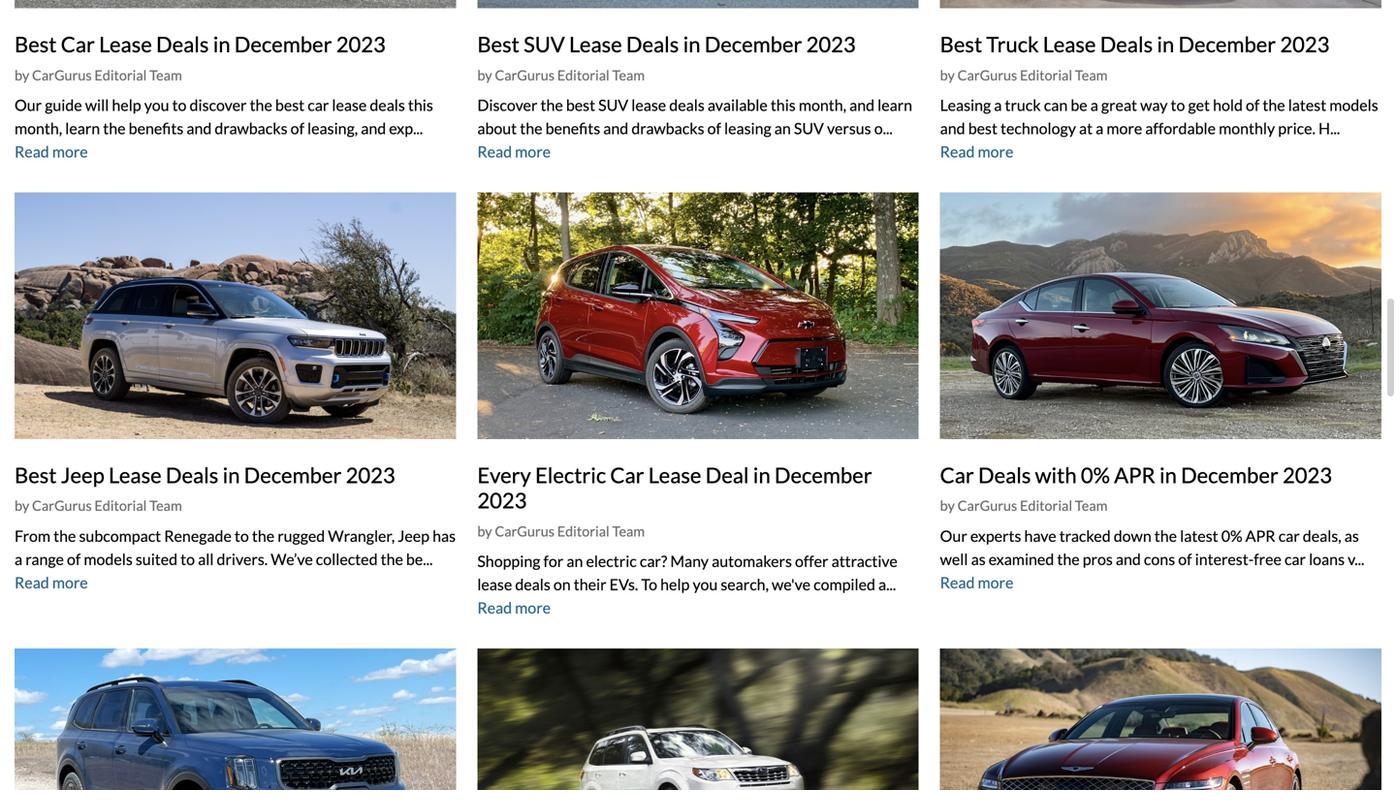 Task type: vqa. For each thing, say whether or not it's contained in the screenshot.
1st chevron down icon from the top of the page
no



Task type: describe. For each thing, give the bounding box(es) containing it.
suited
[[136, 550, 178, 569]]

best suv lease deals in december 2023
[[477, 32, 856, 57]]

more inside from the subcompact renegade to the rugged wrangler, jeep has a range of models suited to all drivers. we've collected the be... read more
[[52, 573, 88, 592]]

an inside discover the best suv lease deals available this month, and learn about the benefits and drawbacks of leasing an suv versus o... read more
[[775, 119, 791, 138]]

lease for car
[[99, 31, 152, 57]]

latest inside leasing a truck can be a great way to get hold of the latest models and best technology at a more affordable monthly price. h... read more
[[1288, 95, 1327, 114]]

0 horizontal spatial car
[[61, 31, 95, 57]]

best for best car lease deals in december 2023
[[15, 31, 57, 57]]

more inside our experts have tracked down the latest 0% apr car deals, as well as examined the pros and cons of interest-free car loans v... read more
[[978, 573, 1014, 592]]

team for jeep
[[149, 498, 182, 514]]

you inside our guide will help you to discover the best car lease deals this month, learn the benefits and drawbacks of leasing, and exp... read more
[[144, 95, 169, 114]]

in for truck
[[1157, 32, 1175, 57]]

range
[[25, 550, 64, 569]]

deals left with
[[978, 462, 1031, 488]]

deals for suv
[[626, 32, 679, 57]]

loans
[[1309, 550, 1345, 569]]

cargurus for suv
[[495, 67, 555, 83]]

best car lease deals in december 2023
[[15, 31, 386, 57]]

can
[[1044, 95, 1068, 114]]

the best used suvs under $15,000 in 2024 image
[[477, 649, 919, 790]]

deals for jeep
[[166, 462, 218, 488]]

the right the discover
[[250, 95, 272, 114]]

read more link for truck
[[940, 142, 1014, 161]]

editorial for deals
[[1020, 498, 1072, 514]]

of inside discover the best suv lease deals available this month, and learn about the benefits and drawbacks of leasing an suv versus o... read more
[[707, 119, 721, 138]]

every electric car lease deal in december 2023 link
[[477, 462, 872, 513]]

cargurus for electric
[[495, 523, 555, 540]]

by for best truck lease deals in december 2023
[[940, 67, 955, 83]]

0 horizontal spatial apr
[[1114, 462, 1156, 488]]

a...
[[879, 575, 896, 594]]

car for december
[[1279, 526, 1300, 545]]

this inside discover the best suv lease deals available this month, and learn about the benefits and drawbacks of leasing an suv versus o... read more
[[771, 95, 796, 114]]

best for best truck lease deals in december 2023
[[940, 32, 982, 57]]

leasing
[[724, 119, 772, 138]]

cargurus for deals
[[958, 498, 1017, 514]]

more inside our guide will help you to discover the best car lease deals this month, learn the benefits and drawbacks of leasing, and exp... read more
[[52, 142, 88, 161]]

lease inside our guide will help you to discover the best car lease deals this month, learn the benefits and drawbacks of leasing, and exp... read more
[[332, 95, 367, 114]]

help inside shopping for an electric car? many automakers offer attractive lease deals on their evs. to help you search, we've compiled a... read more
[[660, 575, 690, 594]]

editorial for car
[[94, 67, 147, 83]]

more inside shopping for an electric car? many automakers offer attractive lease deals on their evs. to help you search, we've compiled a... read more
[[515, 599, 551, 617]]

exp...
[[389, 119, 423, 138]]

our for car
[[940, 526, 968, 545]]

car for 2023
[[308, 95, 329, 114]]

from the subcompact renegade to the rugged wrangler, jeep has a range of models suited to all drivers. we've collected the be... read more
[[15, 526, 456, 592]]

by for every electric car lease deal in december 2023
[[477, 523, 492, 540]]

read more link for suv
[[477, 142, 551, 161]]

compiled
[[814, 575, 876, 594]]

subcompact
[[79, 526, 161, 545]]

learn inside our guide will help you to discover the best car lease deals this month, learn the benefits and drawbacks of leasing, and exp... read more
[[65, 119, 100, 138]]

truck
[[987, 32, 1039, 57]]

every
[[477, 462, 531, 488]]

2 horizontal spatial car
[[940, 462, 974, 488]]

car deals with 0% apr in december 2023
[[940, 462, 1332, 488]]

this inside our guide will help you to discover the best car lease deals this month, learn the benefits and drawbacks of leasing, and exp... read more
[[408, 95, 433, 114]]

many
[[670, 552, 709, 571]]

read more link for electric
[[477, 599, 551, 617]]

best suv lease deals in december 2023 link
[[477, 32, 856, 57]]

will
[[85, 95, 109, 114]]

read more link for car
[[15, 142, 88, 161]]

by for best car lease deals in december 2023
[[15, 67, 29, 83]]

every electric car lease deal in december 2023
[[477, 462, 872, 513]]

the up cons
[[1155, 526, 1177, 545]]

wrangler,
[[328, 526, 395, 545]]

a right be
[[1091, 95, 1098, 114]]

the up range
[[53, 526, 76, 545]]

cargurus for jeep
[[32, 498, 92, 514]]

leasing
[[940, 95, 991, 114]]

from
[[15, 526, 50, 545]]

2023 up deals,
[[1283, 462, 1332, 488]]

by for best jeep lease deals in december 2023
[[15, 498, 29, 514]]

our experts have tracked down the latest 0% apr car deals, as well as examined the pros and cons of interest-free car loans v... read more
[[940, 526, 1365, 592]]

2023 for best truck lease deals in december 2023
[[1280, 32, 1330, 57]]

editorial for jeep
[[94, 498, 147, 514]]

in up cons
[[1160, 462, 1177, 488]]

to
[[641, 575, 658, 594]]

lease for suv
[[569, 32, 622, 57]]

december for best suv lease deals in december 2023
[[705, 32, 802, 57]]

at
[[1079, 119, 1093, 138]]

car?
[[640, 552, 667, 571]]

team for deals
[[1075, 498, 1108, 514]]

the best sedans of 2024 image
[[940, 649, 1382, 790]]

deals for car
[[156, 31, 209, 57]]

well
[[940, 550, 968, 569]]

discover
[[190, 95, 247, 114]]

read more link for deals
[[940, 573, 1014, 592]]

to inside leasing a truck can be a great way to get hold of the latest models and best technology at a more affordable monthly price. h... read more
[[1171, 95, 1185, 114]]

lease inside shopping for an electric car? many automakers offer attractive lease deals on their evs. to help you search, we've compiled a... read more
[[477, 575, 512, 594]]

a left the truck on the top of the page
[[994, 95, 1002, 114]]

car deals with 0% apr in december 2023 link
[[940, 462, 1332, 488]]

electric
[[586, 552, 637, 571]]

of inside leasing a truck can be a great way to get hold of the latest models and best technology at a more affordable monthly price. h... read more
[[1246, 95, 1260, 114]]

best jeep lease deals in december 2023 image
[[15, 192, 456, 439]]

and inside our experts have tracked down the latest 0% apr car deals, as well as examined the pros and cons of interest-free car loans v... read more
[[1116, 550, 1141, 569]]

team for truck
[[1075, 67, 1108, 83]]

to up drivers.
[[235, 526, 249, 545]]

the down "tracked"
[[1057, 550, 1080, 569]]

the best three-row suvs of 2024 image
[[15, 649, 456, 790]]

editorial for electric
[[557, 523, 610, 540]]

the up drivers.
[[252, 526, 275, 545]]

best inside our guide will help you to discover the best car lease deals this month, learn the benefits and drawbacks of leasing, and exp... read more
[[275, 95, 305, 114]]

a inside from the subcompact renegade to the rugged wrangler, jeep has a range of models suited to all drivers. we've collected the be... read more
[[15, 550, 22, 569]]

the inside leasing a truck can be a great way to get hold of the latest models and best technology at a more affordable monthly price. h... read more
[[1263, 95, 1285, 114]]

read inside from the subcompact renegade to the rugged wrangler, jeep has a range of models suited to all drivers. we've collected the be... read more
[[15, 573, 49, 592]]

0% inside our experts have tracked down the latest 0% apr car deals, as well as examined the pros and cons of interest-free car loans v... read more
[[1221, 526, 1243, 545]]

experts
[[971, 526, 1021, 545]]

an inside shopping for an electric car? many automakers offer attractive lease deals on their evs. to help you search, we've compiled a... read more
[[567, 552, 583, 571]]

lease for truck
[[1043, 32, 1096, 57]]

deals,
[[1303, 526, 1342, 545]]

attractive
[[832, 552, 898, 571]]

examined
[[989, 550, 1054, 569]]

their
[[574, 575, 607, 594]]

editorial for suv
[[557, 67, 610, 83]]

lease inside discover the best suv lease deals available this month, and learn about the benefits and drawbacks of leasing an suv versus o... read more
[[632, 95, 666, 114]]

read more link for jeep
[[15, 573, 88, 592]]

deals inside shopping for an electric car? many automakers offer attractive lease deals on their evs. to help you search, we've compiled a... read more
[[515, 575, 551, 594]]

leasing a truck can be a great way to get hold of the latest models and best technology at a more affordable monthly price. h... read more
[[940, 95, 1379, 161]]

best for best suv lease deals in december 2023
[[477, 32, 520, 57]]

have
[[1024, 526, 1057, 545]]

0 horizontal spatial 0%
[[1081, 462, 1110, 488]]

read inside our guide will help you to discover the best car lease deals this month, learn the benefits and drawbacks of leasing, and exp... read more
[[15, 142, 49, 161]]

by cargurus editorial team for jeep
[[15, 498, 182, 514]]

best truck lease deals in december 2023
[[940, 32, 1330, 57]]

shopping for an electric car? many automakers offer attractive lease deals on their evs. to help you search, we've compiled a... read more
[[477, 552, 898, 617]]

best car lease deals in december 2023 link
[[15, 31, 386, 57]]

benefits inside our guide will help you to discover the best car lease deals this month, learn the benefits and drawbacks of leasing, and exp... read more
[[129, 119, 184, 138]]

to inside our guide will help you to discover the best car lease deals this month, learn the benefits and drawbacks of leasing, and exp... read more
[[172, 95, 187, 114]]

december up interest-
[[1181, 462, 1279, 488]]

in inside every electric car lease deal in december 2023
[[753, 462, 771, 488]]

leasing,
[[307, 119, 358, 138]]

0 vertical spatial jeep
[[61, 462, 104, 488]]

way
[[1140, 95, 1168, 114]]

our guide will help you to discover the best car lease deals this month, learn the benefits and drawbacks of leasing, and exp... read more
[[15, 95, 433, 161]]

best inside leasing a truck can be a great way to get hold of the latest models and best technology at a more affordable monthly price. h... read more
[[968, 119, 998, 138]]

with
[[1035, 462, 1077, 488]]

o...
[[874, 119, 893, 138]]

shopping
[[477, 552, 541, 571]]

discover
[[477, 95, 538, 114]]

get
[[1188, 95, 1210, 114]]

collected
[[316, 550, 378, 569]]

2 vertical spatial car
[[1285, 550, 1306, 569]]

2023 for best car lease deals in december 2023
[[336, 31, 386, 57]]

best suv lease deals in december 2023 image
[[477, 0, 919, 8]]

discover the best suv lease deals available this month, and learn about the benefits and drawbacks of leasing an suv versus o... read more
[[477, 95, 913, 161]]



Task type: locate. For each thing, give the bounding box(es) containing it.
cargurus for car
[[32, 67, 92, 83]]

cargurus up guide
[[32, 67, 92, 83]]

1 horizontal spatial 0%
[[1221, 526, 1243, 545]]

our for best
[[15, 95, 42, 114]]

jeep up be...
[[398, 526, 430, 545]]

electric
[[535, 462, 606, 488]]

1 horizontal spatial best
[[566, 95, 595, 114]]

0 horizontal spatial lease
[[332, 95, 367, 114]]

our
[[15, 95, 42, 114], [940, 526, 968, 545]]

our inside our experts have tracked down the latest 0% apr car deals, as well as examined the pros and cons of interest-free car loans v... read more
[[940, 526, 968, 545]]

read down leasing
[[940, 142, 975, 161]]

month, up versus
[[799, 95, 847, 114]]

hold
[[1213, 95, 1243, 114]]

car inside every electric car lease deal in december 2023
[[610, 462, 644, 488]]

0 vertical spatial our
[[15, 95, 42, 114]]

to left the all
[[181, 550, 195, 569]]

1 horizontal spatial jeep
[[398, 526, 430, 545]]

drawbacks inside our guide will help you to discover the best car lease deals this month, learn the benefits and drawbacks of leasing, and exp... read more
[[215, 119, 288, 138]]

read more link down leasing
[[940, 142, 1014, 161]]

0 vertical spatial suv
[[524, 32, 565, 57]]

2 drawbacks from the left
[[632, 119, 704, 138]]

the down discover
[[520, 119, 543, 138]]

0 vertical spatial you
[[144, 95, 169, 114]]

deals
[[370, 95, 405, 114], [669, 95, 705, 114], [515, 575, 551, 594]]

1 this from the left
[[408, 95, 433, 114]]

1 horizontal spatial apr
[[1246, 526, 1276, 545]]

we've
[[772, 575, 811, 594]]

december up the rugged
[[244, 462, 342, 488]]

editorial
[[94, 67, 147, 83], [557, 67, 610, 83], [1020, 67, 1072, 83], [94, 498, 147, 514], [1020, 498, 1072, 514], [557, 523, 610, 540]]

team for suv
[[612, 67, 645, 83]]

0 vertical spatial month,
[[799, 95, 847, 114]]

1 vertical spatial jeep
[[398, 526, 430, 545]]

2023 for best suv lease deals in december 2023
[[806, 32, 856, 57]]

read
[[15, 142, 49, 161], [477, 142, 512, 161], [940, 142, 975, 161], [15, 573, 49, 592], [940, 573, 975, 592], [477, 599, 512, 617]]

tracked
[[1060, 526, 1111, 545]]

1 horizontal spatial lease
[[477, 575, 512, 594]]

cargurus up discover
[[495, 67, 555, 83]]

and inside leasing a truck can be a great way to get hold of the latest models and best technology at a more affordable monthly price. h... read more
[[940, 119, 965, 138]]

read more link down range
[[15, 573, 88, 592]]

technology
[[1001, 119, 1076, 138]]

apr inside our experts have tracked down the latest 0% apr car deals, as well as examined the pros and cons of interest-free car loans v... read more
[[1246, 526, 1276, 545]]

best for best jeep lease deals in december 2023
[[15, 462, 57, 488]]

0 horizontal spatial models
[[84, 550, 133, 569]]

models inside from the subcompact renegade to the rugged wrangler, jeep has a range of models suited to all drivers. we've collected the be... read more
[[84, 550, 133, 569]]

0 horizontal spatial deals
[[370, 95, 405, 114]]

best
[[15, 31, 57, 57], [477, 32, 520, 57], [940, 32, 982, 57], [15, 462, 57, 488]]

month,
[[799, 95, 847, 114], [15, 119, 62, 138]]

benefits right about
[[546, 119, 600, 138]]

drawbacks inside discover the best suv lease deals available this month, and learn about the benefits and drawbacks of leasing an suv versus o... read more
[[632, 119, 704, 138]]

month, down guide
[[15, 119, 62, 138]]

1 drawbacks from the left
[[215, 119, 288, 138]]

the down will
[[103, 119, 126, 138]]

team down best car lease deals in december 2023
[[149, 67, 182, 83]]

by cargurus editorial team up discover
[[477, 67, 645, 83]]

more down great
[[1107, 119, 1142, 138]]

0 horizontal spatial jeep
[[61, 462, 104, 488]]

more down about
[[515, 142, 551, 161]]

great
[[1101, 95, 1137, 114]]

you right will
[[144, 95, 169, 114]]

editorial up can
[[1020, 67, 1072, 83]]

a left range
[[15, 550, 22, 569]]

jeep inside from the subcompact renegade to the rugged wrangler, jeep has a range of models suited to all drivers. we've collected the be... read more
[[398, 526, 430, 545]]

models up h...
[[1330, 95, 1379, 114]]

1 vertical spatial an
[[567, 552, 583, 571]]

jeep
[[61, 462, 104, 488], [398, 526, 430, 545]]

1 benefits from the left
[[129, 119, 184, 138]]

price.
[[1278, 119, 1316, 138]]

december for best jeep lease deals in december 2023
[[244, 462, 342, 488]]

0 vertical spatial models
[[1330, 95, 1379, 114]]

by for best suv lease deals in december 2023
[[477, 67, 492, 83]]

down
[[1114, 526, 1152, 545]]

team up electric
[[612, 523, 645, 540]]

1 vertical spatial learn
[[65, 119, 100, 138]]

read inside leasing a truck can be a great way to get hold of the latest models and best technology at a more affordable monthly price. h... read more
[[940, 142, 975, 161]]

automakers
[[712, 552, 792, 571]]

editorial up will
[[94, 67, 147, 83]]

by cargurus editorial team for deals
[[940, 498, 1108, 514]]

car inside our guide will help you to discover the best car lease deals this month, learn the benefits and drawbacks of leasing, and exp... read more
[[308, 95, 329, 114]]

deals inside our guide will help you to discover the best car lease deals this month, learn the benefits and drawbacks of leasing, and exp... read more
[[370, 95, 405, 114]]

you down 'many'
[[693, 575, 718, 594]]

2 horizontal spatial best
[[968, 119, 998, 138]]

read down range
[[15, 573, 49, 592]]

deals for truck
[[1100, 32, 1153, 57]]

best inside discover the best suv lease deals available this month, and learn about the benefits and drawbacks of leasing an suv versus o... read more
[[566, 95, 595, 114]]

0% up interest-
[[1221, 526, 1243, 545]]

0 horizontal spatial suv
[[524, 32, 565, 57]]

team down best suv lease deals in december 2023
[[612, 67, 645, 83]]

deals left available
[[669, 95, 705, 114]]

best up from
[[15, 462, 57, 488]]

this up exp...
[[408, 95, 433, 114]]

editorial for truck
[[1020, 67, 1072, 83]]

guide
[[45, 95, 82, 114]]

learn inside discover the best suv lease deals available this month, and learn about the benefits and drawbacks of leasing an suv versus o... read more
[[878, 95, 913, 114]]

1 horizontal spatial our
[[940, 526, 968, 545]]

2 benefits from the left
[[546, 119, 600, 138]]

car
[[61, 31, 95, 57], [610, 462, 644, 488], [940, 462, 974, 488]]

1 vertical spatial 0%
[[1221, 526, 1243, 545]]

1 vertical spatial latest
[[1180, 526, 1218, 545]]

versus
[[827, 119, 871, 138]]

affordable
[[1145, 119, 1216, 138]]

team up "tracked"
[[1075, 498, 1108, 514]]

2 horizontal spatial suv
[[794, 119, 824, 138]]

1 horizontal spatial latest
[[1288, 95, 1327, 114]]

the
[[250, 95, 272, 114], [541, 95, 563, 114], [1263, 95, 1285, 114], [103, 119, 126, 138], [520, 119, 543, 138], [53, 526, 76, 545], [252, 526, 275, 545], [1155, 526, 1177, 545], [381, 550, 403, 569], [1057, 550, 1080, 569]]

2023 up versus
[[806, 32, 856, 57]]

1 horizontal spatial suv
[[598, 95, 629, 114]]

by cargurus editorial team up the truck on the top of the page
[[940, 67, 1108, 83]]

best
[[275, 95, 305, 114], [566, 95, 595, 114], [968, 119, 998, 138]]

pros
[[1083, 550, 1113, 569]]

you
[[144, 95, 169, 114], [693, 575, 718, 594]]

of right cons
[[1178, 550, 1192, 569]]

best left "truck"
[[940, 32, 982, 57]]

2 horizontal spatial deals
[[669, 95, 705, 114]]

in down best car lease deals in december 2023 image
[[213, 31, 230, 57]]

2023 for best jeep lease deals in december 2023
[[346, 462, 395, 488]]

0 horizontal spatial an
[[567, 552, 583, 571]]

all
[[198, 550, 214, 569]]

help
[[112, 95, 141, 114], [660, 575, 690, 594]]

of right range
[[67, 550, 81, 569]]

apr up down
[[1114, 462, 1156, 488]]

0 vertical spatial as
[[1345, 526, 1359, 545]]

deals down best truck lease deals in december 2023 image
[[1100, 32, 1153, 57]]

lease for jeep
[[109, 462, 162, 488]]

1 vertical spatial apr
[[1246, 526, 1276, 545]]

of down available
[[707, 119, 721, 138]]

of inside our experts have tracked down the latest 0% apr car deals, as well as examined the pros and cons of interest-free car loans v... read more
[[1178, 550, 1192, 569]]

lease down "best suv lease deals in december 2023" link
[[632, 95, 666, 114]]

1 horizontal spatial models
[[1330, 95, 1379, 114]]

latest
[[1288, 95, 1327, 114], [1180, 526, 1218, 545]]

of inside our guide will help you to discover the best car lease deals this month, learn the benefits and drawbacks of leasing, and exp... read more
[[291, 119, 304, 138]]

0 vertical spatial car
[[308, 95, 329, 114]]

0 horizontal spatial our
[[15, 95, 42, 114]]

read inside discover the best suv lease deals available this month, and learn about the benefits and drawbacks of leasing an suv versus o... read more
[[477, 142, 512, 161]]

month, inside discover the best suv lease deals available this month, and learn about the benefits and drawbacks of leasing an suv versus o... read more
[[799, 95, 847, 114]]

latest up interest-
[[1180, 526, 1218, 545]]

cons
[[1144, 550, 1175, 569]]

in
[[213, 31, 230, 57], [683, 32, 701, 57], [1157, 32, 1175, 57], [223, 462, 240, 488], [753, 462, 771, 488], [1160, 462, 1177, 488]]

0 horizontal spatial drawbacks
[[215, 119, 288, 138]]

0 horizontal spatial this
[[408, 95, 433, 114]]

h...
[[1319, 119, 1340, 138]]

you inside shopping for an electric car? many automakers offer attractive lease deals on their evs. to help you search, we've compiled a... read more
[[693, 575, 718, 594]]

car
[[308, 95, 329, 114], [1279, 526, 1300, 545], [1285, 550, 1306, 569]]

best right the discover
[[275, 95, 305, 114]]

a
[[994, 95, 1002, 114], [1091, 95, 1098, 114], [1096, 119, 1104, 138], [15, 550, 22, 569]]

read down shopping
[[477, 599, 512, 617]]

by cargurus editorial team for electric
[[477, 523, 645, 540]]

0 vertical spatial help
[[112, 95, 141, 114]]

1 horizontal spatial benefits
[[546, 119, 600, 138]]

1 horizontal spatial deals
[[515, 575, 551, 594]]

2023 up wrangler, at the bottom left of page
[[346, 462, 395, 488]]

deal
[[706, 462, 749, 488]]

search,
[[721, 575, 769, 594]]

lease up leasing,
[[332, 95, 367, 114]]

interest-
[[1195, 550, 1254, 569]]

this up leasing at the top
[[771, 95, 796, 114]]

1 horizontal spatial learn
[[878, 95, 913, 114]]

best jeep lease deals in december 2023
[[15, 462, 395, 488]]

0 horizontal spatial as
[[971, 550, 986, 569]]

team for electric
[[612, 523, 645, 540]]

models inside leasing a truck can be a great way to get hold of the latest models and best technology at a more affordable monthly price. h... read more
[[1330, 95, 1379, 114]]

in down best truck lease deals in december 2023 image
[[1157, 32, 1175, 57]]

1 horizontal spatial this
[[771, 95, 796, 114]]

1 vertical spatial suv
[[598, 95, 629, 114]]

in for car
[[213, 31, 230, 57]]

more down range
[[52, 573, 88, 592]]

lease inside every electric car lease deal in december 2023
[[648, 462, 702, 488]]

in right deal
[[753, 462, 771, 488]]

more inside discover the best suv lease deals available this month, and learn about the benefits and drawbacks of leasing an suv versus o... read more
[[515, 142, 551, 161]]

best truck lease deals in december 2023 image
[[940, 0, 1382, 8]]

learn down will
[[65, 119, 100, 138]]

december for best truck lease deals in december 2023
[[1179, 32, 1276, 57]]

by cargurus editorial team up have
[[940, 498, 1108, 514]]

1 horizontal spatial month,
[[799, 95, 847, 114]]

models down subcompact
[[84, 550, 133, 569]]

deals inside discover the best suv lease deals available this month, and learn about the benefits and drawbacks of leasing an suv versus o... read more
[[669, 95, 705, 114]]

available
[[708, 95, 768, 114]]

apr
[[1114, 462, 1156, 488], [1246, 526, 1276, 545]]

we've
[[271, 550, 313, 569]]

by cargurus editorial team for suv
[[477, 67, 645, 83]]

editorial up subcompact
[[94, 498, 147, 514]]

of inside from the subcompact renegade to the rugged wrangler, jeep has a range of models suited to all drivers. we've collected the be... read more
[[67, 550, 81, 569]]

benefits inside discover the best suv lease deals available this month, and learn about the benefits and drawbacks of leasing an suv versus o... read more
[[546, 119, 600, 138]]

suv down best suv lease deals in december 2023
[[598, 95, 629, 114]]

0 horizontal spatial benefits
[[129, 119, 184, 138]]

rugged
[[278, 526, 325, 545]]

0% right with
[[1081, 462, 1110, 488]]

read more link down about
[[477, 142, 551, 161]]

deals
[[156, 31, 209, 57], [626, 32, 679, 57], [1100, 32, 1153, 57], [166, 462, 218, 488], [978, 462, 1031, 488]]

drawbacks
[[215, 119, 288, 138], [632, 119, 704, 138]]

learn
[[878, 95, 913, 114], [65, 119, 100, 138]]

lease
[[99, 31, 152, 57], [569, 32, 622, 57], [1043, 32, 1096, 57], [109, 462, 162, 488], [648, 462, 702, 488]]

our inside our guide will help you to discover the best car lease deals this month, learn the benefits and drawbacks of leasing, and exp... read more
[[15, 95, 42, 114]]

by for car deals with 0% apr in december 2023
[[940, 498, 955, 514]]

on
[[554, 575, 571, 594]]

team
[[149, 67, 182, 83], [612, 67, 645, 83], [1075, 67, 1108, 83], [149, 498, 182, 514], [1075, 498, 1108, 514], [612, 523, 645, 540]]

monthly
[[1219, 119, 1275, 138]]

read inside shopping for an electric car? many automakers offer attractive lease deals on their evs. to help you search, we've compiled a... read more
[[477, 599, 512, 617]]

renegade
[[164, 526, 232, 545]]

read more link down shopping
[[477, 599, 551, 617]]

our left guide
[[15, 95, 42, 114]]

about
[[477, 119, 517, 138]]

benefits down best car lease deals in december 2023
[[129, 119, 184, 138]]

in for jeep
[[223, 462, 240, 488]]

lease down shopping
[[477, 575, 512, 594]]

0 horizontal spatial latest
[[1180, 526, 1218, 545]]

december up available
[[705, 32, 802, 57]]

december
[[234, 31, 332, 57], [705, 32, 802, 57], [1179, 32, 1276, 57], [244, 462, 342, 488], [775, 462, 872, 488], [1181, 462, 1279, 488]]

read down guide
[[15, 142, 49, 161]]

more down for
[[515, 599, 551, 617]]

as up v...
[[1345, 526, 1359, 545]]

of left leasing,
[[291, 119, 304, 138]]

car right electric
[[610, 462, 644, 488]]

cargurus up shopping
[[495, 523, 555, 540]]

best car lease deals in december 2023 image
[[15, 0, 456, 8]]

best truck lease deals in december 2023 link
[[940, 32, 1330, 57]]

be...
[[406, 550, 433, 569]]

1 vertical spatial as
[[971, 550, 986, 569]]

1 vertical spatial you
[[693, 575, 718, 594]]

read more link down guide
[[15, 142, 88, 161]]

team for car
[[149, 67, 182, 83]]

1 vertical spatial month,
[[15, 119, 62, 138]]

read inside our experts have tracked down the latest 0% apr car deals, as well as examined the pros and cons of interest-free car loans v... read more
[[940, 573, 975, 592]]

2 vertical spatial suv
[[794, 119, 824, 138]]

suv
[[524, 32, 565, 57], [598, 95, 629, 114], [794, 119, 824, 138]]

more down guide
[[52, 142, 88, 161]]

in for suv
[[683, 32, 701, 57]]

to
[[172, 95, 187, 114], [1171, 95, 1185, 114], [235, 526, 249, 545], [181, 550, 195, 569]]

a right at
[[1096, 119, 1104, 138]]

cargurus up experts
[[958, 498, 1017, 514]]

0 horizontal spatial help
[[112, 95, 141, 114]]

december for best car lease deals in december 2023
[[234, 31, 332, 57]]

the right discover
[[541, 95, 563, 114]]

to left get
[[1171, 95, 1185, 114]]

of
[[1246, 95, 1260, 114], [291, 119, 304, 138], [707, 119, 721, 138], [67, 550, 81, 569], [1178, 550, 1192, 569]]

december inside every electric car lease deal in december 2023
[[775, 462, 872, 488]]

1 horizontal spatial help
[[660, 575, 690, 594]]

by cargurus editorial team for truck
[[940, 67, 1108, 83]]

read down well
[[940, 573, 975, 592]]

truck
[[1005, 95, 1041, 114]]

help right to
[[660, 575, 690, 594]]

deals left on
[[515, 575, 551, 594]]

more down technology
[[978, 142, 1014, 161]]

evs.
[[610, 575, 638, 594]]

2023 up leasing,
[[336, 31, 386, 57]]

be
[[1071, 95, 1088, 114]]

2023 inside every electric car lease deal in december 2023
[[477, 488, 527, 513]]

suv up discover
[[524, 32, 565, 57]]

best right discover
[[566, 95, 595, 114]]

an
[[775, 119, 791, 138], [567, 552, 583, 571]]

1 horizontal spatial car
[[610, 462, 644, 488]]

by cargurus editorial team for car
[[15, 67, 182, 83]]

0 horizontal spatial best
[[275, 95, 305, 114]]

car deals with 0% apr in december 2023 image
[[940, 192, 1382, 439]]

0 vertical spatial apr
[[1114, 462, 1156, 488]]

1 horizontal spatial an
[[775, 119, 791, 138]]

1 horizontal spatial drawbacks
[[632, 119, 704, 138]]

0 horizontal spatial month,
[[15, 119, 62, 138]]

free
[[1254, 550, 1282, 569]]

0 horizontal spatial you
[[144, 95, 169, 114]]

v...
[[1348, 550, 1365, 569]]

1 vertical spatial help
[[660, 575, 690, 594]]

1 horizontal spatial you
[[693, 575, 718, 594]]

december up hold
[[1179, 32, 1276, 57]]

by cargurus editorial team up will
[[15, 67, 182, 83]]

0 horizontal spatial learn
[[65, 119, 100, 138]]

1 horizontal spatial as
[[1345, 526, 1359, 545]]

0 vertical spatial learn
[[878, 95, 913, 114]]

0 vertical spatial latest
[[1288, 95, 1327, 114]]

cargurus for truck
[[958, 67, 1017, 83]]

team up the renegade
[[149, 498, 182, 514]]

2 this from the left
[[771, 95, 796, 114]]

december down best car lease deals in december 2023 image
[[234, 31, 332, 57]]

by cargurus editorial team up subcompact
[[15, 498, 182, 514]]

0 vertical spatial 0%
[[1081, 462, 1110, 488]]

jeep up subcompact
[[61, 462, 104, 488]]

0 vertical spatial an
[[775, 119, 791, 138]]

2 horizontal spatial lease
[[632, 95, 666, 114]]

editorial up have
[[1020, 498, 1072, 514]]

month, inside our guide will help you to discover the best car lease deals this month, learn the benefits and drawbacks of leasing, and exp... read more
[[15, 119, 62, 138]]

1 vertical spatial car
[[1279, 526, 1300, 545]]

offer
[[795, 552, 829, 571]]

1 vertical spatial models
[[84, 550, 133, 569]]

has
[[433, 526, 456, 545]]

every electric car lease deal in december 2023 image
[[477, 192, 919, 439]]

for
[[544, 552, 564, 571]]

2023 up price.
[[1280, 32, 1330, 57]]

drivers.
[[217, 550, 268, 569]]

more
[[1107, 119, 1142, 138], [52, 142, 88, 161], [515, 142, 551, 161], [978, 142, 1014, 161], [52, 573, 88, 592], [978, 573, 1014, 592], [515, 599, 551, 617]]

suv left versus
[[794, 119, 824, 138]]

in down the best suv lease deals in december 2023 image
[[683, 32, 701, 57]]

editorial up electric
[[557, 523, 610, 540]]

by cargurus editorial team up for
[[477, 523, 645, 540]]

best jeep lease deals in december 2023 link
[[15, 462, 395, 488]]

1 vertical spatial our
[[940, 526, 968, 545]]

the left be...
[[381, 550, 403, 569]]

and
[[850, 95, 875, 114], [187, 119, 212, 138], [361, 119, 386, 138], [603, 119, 629, 138], [940, 119, 965, 138], [1116, 550, 1141, 569]]

latest inside our experts have tracked down the latest 0% apr car deals, as well as examined the pros and cons of interest-free car loans v... read more
[[1180, 526, 1218, 545]]

help inside our guide will help you to discover the best car lease deals this month, learn the benefits and drawbacks of leasing, and exp... read more
[[112, 95, 141, 114]]



